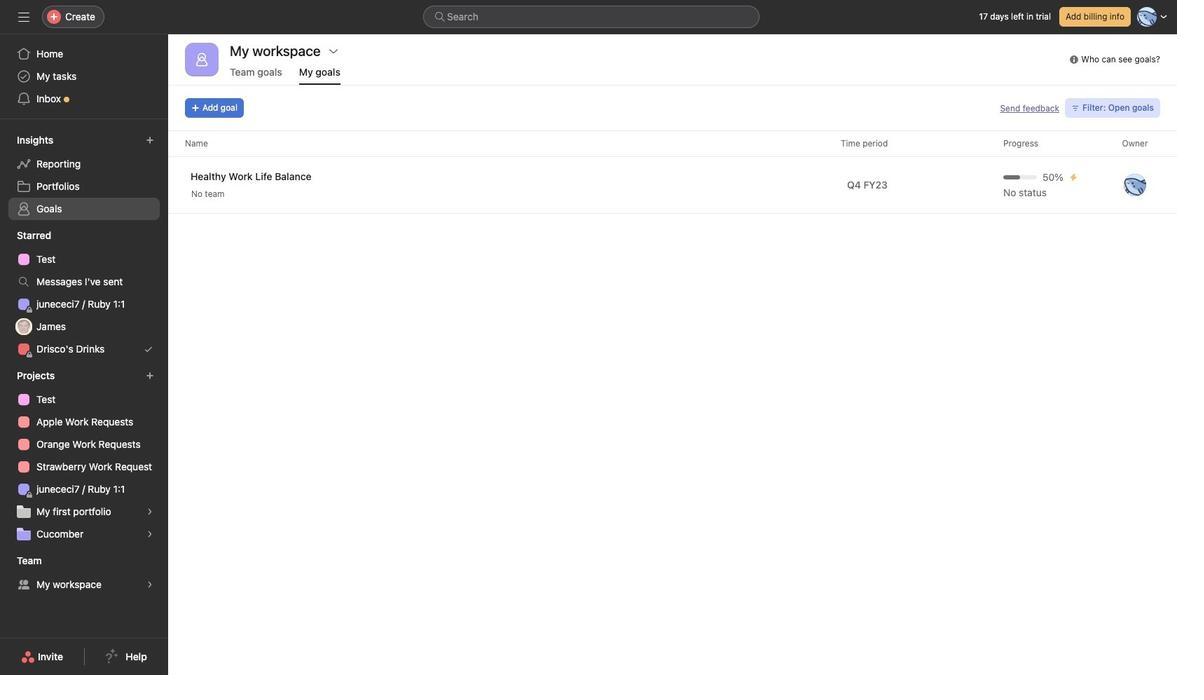 Task type: describe. For each thing, give the bounding box(es) containing it.
projects element
[[0, 363, 168, 548]]

insights element
[[0, 128, 168, 223]]

new project or portfolio image
[[146, 372, 154, 380]]

teams element
[[0, 548, 168, 599]]



Task type: locate. For each thing, give the bounding box(es) containing it.
toggle owner popover image
[[1124, 174, 1147, 196]]

hide sidebar image
[[18, 11, 29, 22]]

show options image
[[328, 46, 339, 57]]

see details, my workspace image
[[146, 580, 154, 589]]

see details, my first portfolio image
[[146, 508, 154, 516]]

global element
[[0, 34, 168, 118]]

starred element
[[0, 223, 168, 363]]

see details, cucomber image
[[146, 530, 154, 538]]

new insights image
[[146, 136, 154, 144]]

list box
[[423, 6, 760, 28]]



Task type: vqa. For each thing, say whether or not it's contained in the screenshot.
"Toggle owner popover" icon
yes



